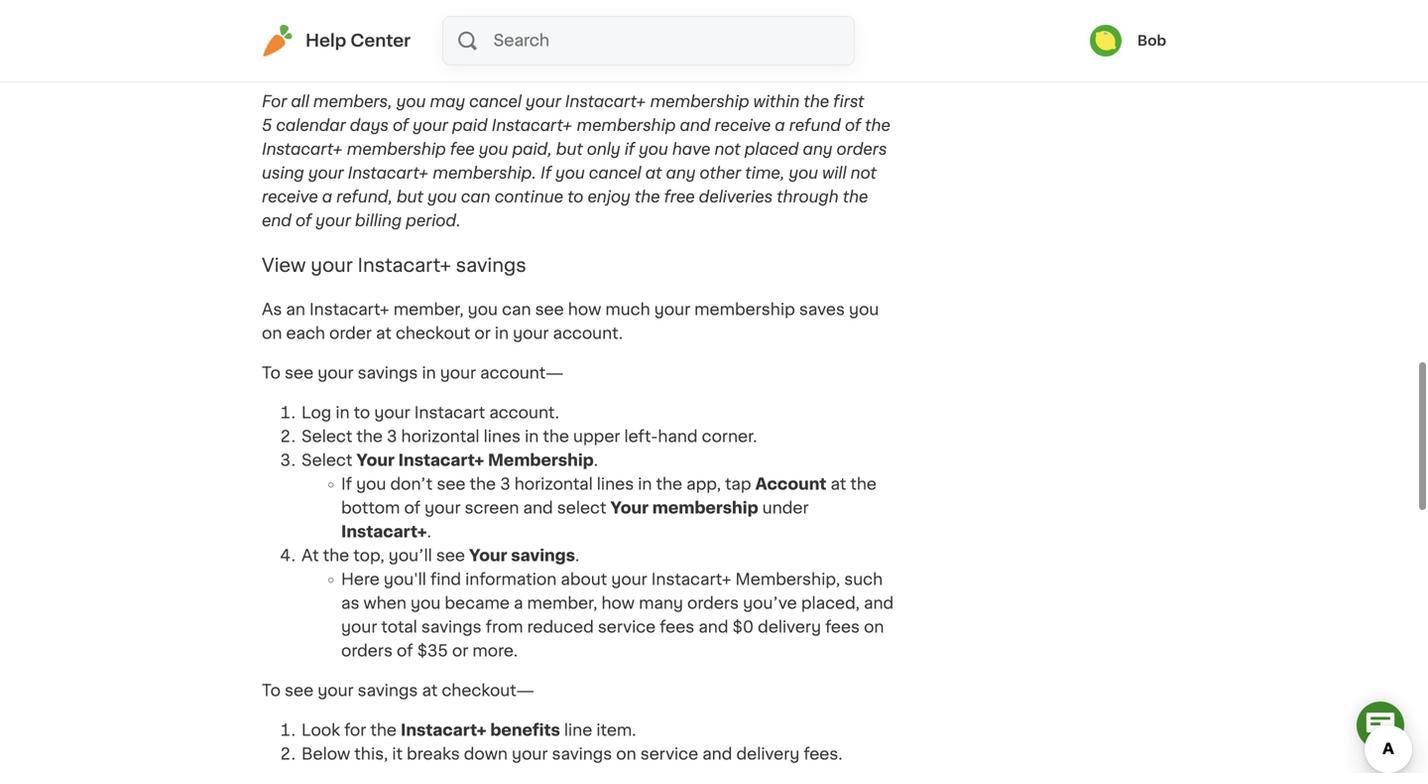 Task type: vqa. For each thing, say whether or not it's contained in the screenshot.
the Log in to your Instacart account. Select the 3 horizontal lines in the upper left-hand corner.
yes



Task type: describe. For each thing, give the bounding box(es) containing it.
not inside calendar days of your paid instacart+ membership and receive a refund of the instacart+ membership fee you paid, but only if you have not placed any orders using your instacart+ membership.
[[715, 142, 741, 157]]

help
[[306, 32, 347, 49]]

view your instacart+ savings
[[262, 256, 527, 274]]

to see your savings in your account—
[[262, 365, 564, 381]]

can inside as an instacart+ member, you can see how much your membership saves you on each order at checkout or in your account.
[[502, 302, 531, 318]]

using
[[262, 165, 304, 181]]

see inside as an instacart+ member, you can see how much your membership saves you on each order at checkout or in your account.
[[535, 302, 564, 318]]

bob
[[1138, 34, 1167, 48]]

when
[[364, 596, 407, 611]]

your inside look for the instacart+ benefits line item. below this, it breaks down your savings on service and delivery fees.
[[512, 746, 548, 762]]

saves
[[800, 302, 845, 318]]

as
[[341, 596, 360, 611]]

first
[[834, 94, 865, 110]]

all
[[291, 94, 309, 110]]

an inside as an instacart+ member, you can see how much your membership saves you on each order at checkout or in your account.
[[286, 302, 306, 318]]

on inside as an instacart+ member, you can see how much your membership saves you on each order at checkout or in your account.
[[262, 326, 282, 342]]

membership inside 'your membership under instacart+ .'
[[653, 500, 759, 516]]

how inside as an instacart+ member, you can see how much your membership saves you on each order at checkout or in your account.
[[568, 302, 602, 318]]

can't
[[727, 30, 767, 46]]

member, inside as an instacart+ member, you can see how much your membership saves you on each order at checkout or in your account.
[[394, 302, 464, 318]]

your right much
[[655, 302, 691, 318]]

you inside "for all members, you may cancel your instacart+ membership within the first 5"
[[397, 94, 426, 110]]

to inside log in to your instacart account. select the 3 horizontal lines in the upper left-hand corner.
[[354, 405, 370, 421]]

other
[[700, 165, 741, 181]]

receive inside 'if you cancel at any other time, you will not receive a refund, but you can continue to enjoy the free deliveries through the end of your billing period.'
[[262, 189, 318, 205]]

or inside at the top, you'll see your savings . here you'll find information about your instacart+ membership, such as when you became a member, how many orders you've placed, and your total savings from reduced service fees and $0 delivery fees on orders of $35 or more.
[[452, 643, 469, 659]]

or inside as an instacart+ member, you can see how much your membership saves you on each order at checkout or in your account.
[[475, 326, 491, 342]]

reduced
[[528, 619, 594, 635]]

at inside as an instacart+ member, you can see how much your membership saves you on each order at checkout or in your account.
[[376, 326, 392, 342]]

members,
[[313, 94, 393, 110]]

app,
[[687, 476, 722, 492]]

top,
[[354, 548, 385, 564]]

the up the membership
[[543, 429, 570, 445]]

your inside 'if you cancel at any other time, you will not receive a refund, but you can continue to enjoy the free deliveries through the end of your billing period.'
[[316, 213, 351, 229]]

don't
[[390, 476, 433, 492]]

much
[[606, 302, 651, 318]]

your up look at the bottom left of the page
[[318, 683, 354, 699]]

your right confirming
[[532, 30, 568, 46]]

log
[[302, 405, 332, 421]]

refund,
[[337, 189, 393, 205]]

delivery inside at the top, you'll see your savings . here you'll find information about your instacart+ membership, such as when you became a member, how many orders you've placed, and your total savings from reduced service fees and $0 delivery fees on orders of $35 or more.
[[758, 619, 822, 635]]

enjoy
[[588, 189, 631, 205]]

savings down order
[[358, 365, 418, 381]]

savings up $35
[[422, 619, 482, 635]]

your up account—
[[513, 326, 549, 342]]

1 horizontal spatial lines
[[597, 476, 634, 492]]

information
[[466, 572, 557, 588]]

to for to see your savings at checkout—
[[262, 683, 281, 699]]

in right the log
[[336, 405, 350, 421]]

horizontal inside log in to your instacart account. select the 3 horizontal lines in the upper left-hand corner.
[[401, 429, 480, 445]]

have
[[673, 142, 711, 157]]

log in to your instacart account. select the 3 horizontal lines in the upper left-hand corner.
[[302, 405, 758, 445]]

more.
[[473, 643, 518, 659]]

. for membership
[[594, 453, 598, 469]]

through
[[777, 189, 839, 205]]

hand
[[658, 429, 698, 445]]

and inside at the bottom of your screen and select
[[523, 500, 553, 516]]

only
[[587, 142, 621, 157]]

membership up if
[[577, 118, 676, 134]]

look
[[302, 723, 340, 738]]

free
[[664, 189, 695, 205]]

instacart+ inside 'your membership under instacart+ .'
[[341, 524, 427, 540]]

an inside you'll receive an email confirming your cancellation. if you can't find this email, check your spam folder.
[[371, 30, 390, 46]]

for all members, you may cancel your instacart+ membership within the first 5
[[262, 94, 865, 134]]

tap
[[726, 476, 752, 492]]

you've
[[743, 596, 798, 611]]

2 vertical spatial orders
[[341, 643, 393, 659]]

not inside 'if you cancel at any other time, you will not receive a refund, but you can continue to enjoy the free deliveries through the end of your billing period.'
[[851, 165, 877, 181]]

of inside at the bottom of your screen and select
[[404, 500, 421, 516]]

end
[[262, 213, 292, 229]]

fees.
[[804, 746, 843, 762]]

this,
[[355, 746, 388, 762]]

membership inside "for all members, you may cancel your instacart+ membership within the first 5"
[[651, 94, 750, 110]]

billing
[[355, 213, 402, 229]]

if
[[625, 142, 635, 157]]

refund
[[790, 118, 841, 134]]

below
[[302, 746, 351, 762]]

email
[[395, 30, 438, 46]]

fee
[[450, 142, 475, 157]]

period.
[[406, 213, 461, 229]]

checkout—
[[442, 683, 535, 699]]

find for this
[[771, 30, 802, 46]]

see inside at the top, you'll see your savings . here you'll find information about your instacart+ membership, such as when you became a member, how many orders you've placed, and your total savings from reduced service fees and $0 delivery fees on orders of $35 or more.
[[436, 548, 465, 564]]

your up many
[[612, 572, 648, 588]]

within
[[754, 94, 800, 110]]

at the bottom of your screen and select
[[341, 476, 877, 516]]

item.
[[597, 723, 637, 738]]

instacart+ up paid,
[[492, 118, 573, 134]]

savings down period.
[[456, 256, 527, 274]]

such
[[845, 572, 883, 588]]

2 fees from the left
[[826, 619, 860, 635]]

and inside look for the instacart+ benefits line item. below this, it breaks down your savings on service and delivery fees.
[[703, 746, 733, 762]]

and inside calendar days of your paid instacart+ membership and receive a refund of the instacart+ membership fee you paid, but only if you have not placed any orders using your instacart+ membership.
[[680, 118, 711, 134]]

your right view
[[311, 256, 353, 274]]

instacart
[[415, 405, 486, 421]]

you'll receive an email confirming your cancellation. if you can't find this email, check your spam folder.
[[262, 30, 887, 70]]

a inside at the top, you'll see your savings . here you'll find information about your instacart+ membership, such as when you became a member, how many orders you've placed, and your total savings from reduced service fees and $0 delivery fees on orders of $35 or more.
[[514, 596, 523, 611]]

account. inside log in to your instacart account. select the 3 horizontal lines in the upper left-hand corner.
[[490, 405, 560, 421]]

Search search field
[[492, 17, 854, 65]]

but inside 'if you cancel at any other time, you will not receive a refund, but you can continue to enjoy the free deliveries through the end of your billing period.'
[[397, 189, 424, 205]]

about
[[561, 572, 608, 588]]

to inside 'if you cancel at any other time, you will not receive a refund, but you can continue to enjoy the free deliveries through the end of your billing period.'
[[568, 189, 584, 205]]

placed,
[[802, 596, 860, 611]]

became
[[445, 596, 510, 611]]

view
[[262, 256, 306, 274]]

spam
[[355, 54, 399, 70]]

orders inside calendar days of your paid instacart+ membership and receive a refund of the instacart+ membership fee you paid, but only if you have not placed any orders using your instacart+ membership.
[[837, 142, 887, 157]]

see down each
[[285, 365, 314, 381]]

see up look at the bottom left of the page
[[285, 683, 314, 699]]

may
[[430, 94, 465, 110]]

any inside 'if you cancel at any other time, you will not receive a refund, but you can continue to enjoy the free deliveries through the end of your billing period.'
[[666, 165, 696, 181]]

the up bottom
[[357, 429, 383, 445]]

the left app,
[[656, 476, 683, 492]]

the left free
[[635, 189, 660, 205]]

to see your savings at checkout—
[[262, 683, 535, 699]]

instacart+ inside look for the instacart+ benefits line item. below this, it breaks down your savings on service and delivery fees.
[[401, 723, 487, 738]]

member, inside at the top, you'll see your savings . here you'll find information about your instacart+ membership, such as when you became a member, how many orders you've placed, and your total savings from reduced service fees and $0 delivery fees on orders of $35 or more.
[[527, 596, 598, 611]]

checkout
[[396, 326, 471, 342]]

confirming
[[442, 30, 528, 46]]

5
[[262, 118, 272, 134]]

your up instacart
[[440, 365, 476, 381]]

many
[[639, 596, 684, 611]]

bottom
[[341, 500, 400, 516]]

your inside at the bottom of your screen and select
[[425, 500, 461, 516]]

order
[[330, 326, 372, 342]]

savings up the information
[[511, 548, 576, 564]]

select
[[557, 500, 607, 516]]

help center link
[[262, 25, 411, 57]]

service inside look for the instacart+ benefits line item. below this, it breaks down your savings on service and delivery fees.
[[641, 746, 699, 762]]

how inside at the top, you'll see your savings . here you'll find information about your instacart+ membership, such as when you became a member, how many orders you've placed, and your total savings from reduced service fees and $0 delivery fees on orders of $35 or more.
[[602, 596, 635, 611]]

if you don't see the 3 horizontal lines in the app, tap account
[[341, 476, 827, 492]]

of right days on the top left of page
[[393, 118, 409, 134]]

down
[[464, 746, 508, 762]]

here
[[341, 572, 380, 588]]



Task type: locate. For each thing, give the bounding box(es) containing it.
the down will
[[843, 189, 869, 205]]

your down to see your savings in your account—
[[374, 405, 411, 421]]

select your instacart+ membership .
[[302, 453, 598, 469]]

as an instacart+ member, you can see how much your membership saves you on each order at checkout or in your account.
[[262, 302, 880, 342]]

1 horizontal spatial .
[[576, 548, 580, 564]]

1 vertical spatial service
[[641, 746, 699, 762]]

you'll
[[389, 548, 432, 564]]

2 vertical spatial a
[[514, 596, 523, 611]]

your down as
[[341, 619, 377, 635]]

if inside 'if you cancel at any other time, you will not receive a refund, but you can continue to enjoy the free deliveries through the end of your billing period.'
[[541, 165, 552, 181]]

look for the instacart+ benefits line item. below this, it breaks down your savings on service and delivery fees.
[[302, 723, 843, 762]]

cancel
[[469, 94, 522, 110], [589, 165, 642, 181]]

0 vertical spatial if
[[677, 30, 688, 46]]

2 vertical spatial if
[[341, 476, 352, 492]]

1 vertical spatial but
[[397, 189, 424, 205]]

1 vertical spatial select
[[302, 453, 353, 469]]

find inside you'll receive an email confirming your cancellation. if you can't find this email, check your spam folder.
[[771, 30, 802, 46]]

1 vertical spatial to
[[262, 683, 281, 699]]

1 horizontal spatial fees
[[826, 619, 860, 635]]

the inside at the bottom of your screen and select
[[851, 476, 877, 492]]

0 vertical spatial how
[[568, 302, 602, 318]]

0 vertical spatial receive
[[309, 30, 367, 46]]

1 horizontal spatial can
[[502, 302, 531, 318]]

. inside at the top, you'll see your savings . here you'll find information about your instacart+ membership, such as when you became a member, how many orders you've placed, and your total savings from reduced service fees and $0 delivery fees on orders of $35 or more.
[[576, 548, 580, 564]]

2 horizontal spatial on
[[864, 619, 885, 635]]

account
[[756, 476, 827, 492]]

3
[[387, 429, 397, 445], [500, 476, 511, 492]]

delivery inside look for the instacart+ benefits line item. below this, it breaks down your savings on service and delivery fees.
[[737, 746, 800, 762]]

lines inside log in to your instacart account. select the 3 horizontal lines in the upper left-hand corner.
[[484, 429, 521, 445]]

instacart+ inside as an instacart+ member, you can see how much your membership saves you on each order at checkout or in your account.
[[310, 302, 390, 318]]

delivery down you've
[[758, 619, 822, 635]]

0 horizontal spatial orders
[[341, 643, 393, 659]]

not up other
[[715, 142, 741, 157]]

find inside at the top, you'll see your savings . here you'll find information about your instacart+ membership, such as when you became a member, how many orders you've placed, and your total savings from reduced service fees and $0 delivery fees on orders of $35 or more.
[[431, 572, 462, 588]]

in down checkout
[[422, 365, 436, 381]]

breaks
[[407, 746, 460, 762]]

cancel up enjoy
[[589, 165, 642, 181]]

the up refund
[[804, 94, 830, 110]]

your inside log in to your instacart account. select the 3 horizontal lines in the upper left-hand corner.
[[374, 405, 411, 421]]

your down help
[[314, 54, 351, 70]]

1 horizontal spatial 3
[[500, 476, 511, 492]]

instacart+ down calendar at the left of page
[[262, 142, 343, 157]]

1 horizontal spatial if
[[541, 165, 552, 181]]

can up account—
[[502, 302, 531, 318]]

1 vertical spatial find
[[431, 572, 462, 588]]

2 vertical spatial receive
[[262, 189, 318, 205]]

0 vertical spatial lines
[[484, 429, 521, 445]]

. down upper
[[594, 453, 598, 469]]

your down 'benefits'
[[512, 746, 548, 762]]

0 horizontal spatial fees
[[660, 619, 695, 635]]

the up screen
[[470, 476, 496, 492]]

the inside look for the instacart+ benefits line item. below this, it breaks down your savings on service and delivery fees.
[[370, 723, 397, 738]]

your inside 'your membership under instacart+ .'
[[611, 500, 649, 516]]

of inside 'if you cancel at any other time, you will not receive a refund, but you can continue to enjoy the free deliveries through the end of your billing period.'
[[296, 213, 312, 229]]

on down the 'such'
[[864, 619, 885, 635]]

1 vertical spatial not
[[851, 165, 877, 181]]

see down select your instacart+ membership .
[[437, 476, 466, 492]]

membership.
[[433, 165, 537, 181]]

a left 'refund,'
[[322, 189, 333, 205]]

to for to see your savings in your account—
[[262, 365, 281, 381]]

1 horizontal spatial to
[[568, 189, 584, 205]]

. inside 'your membership under instacart+ .'
[[427, 524, 431, 540]]

how left much
[[568, 302, 602, 318]]

left-
[[625, 429, 658, 445]]

but up period.
[[397, 189, 424, 205]]

bob link
[[1090, 25, 1167, 57]]

1 vertical spatial account.
[[490, 405, 560, 421]]

deliveries
[[699, 189, 773, 205]]

0 vertical spatial select
[[302, 429, 353, 445]]

account. down account—
[[490, 405, 560, 421]]

a inside 'if you cancel at any other time, you will not receive a refund, but you can continue to enjoy the free deliveries through the end of your billing period.'
[[322, 189, 333, 205]]

savings down line
[[552, 746, 612, 762]]

horizontal down the membership
[[515, 476, 593, 492]]

1 vertical spatial on
[[864, 619, 885, 635]]

you'll
[[384, 572, 427, 588]]

1 horizontal spatial find
[[771, 30, 802, 46]]

find left the this
[[771, 30, 802, 46]]

the inside calendar days of your paid instacart+ membership and receive a refund of the instacart+ membership fee you paid, but only if you have not placed any orders using your instacart+ membership.
[[865, 118, 891, 134]]

1 vertical spatial receive
[[715, 118, 771, 134]]

savings
[[456, 256, 527, 274], [358, 365, 418, 381], [511, 548, 576, 564], [422, 619, 482, 635], [358, 683, 418, 699], [552, 746, 612, 762]]

service inside at the top, you'll see your savings . here you'll find information about your instacart+ membership, such as when you became a member, how many orders you've placed, and your total savings from reduced service fees and $0 delivery fees on orders of $35 or more.
[[598, 619, 656, 635]]

0 horizontal spatial .
[[427, 524, 431, 540]]

0 horizontal spatial horizontal
[[401, 429, 480, 445]]

check
[[262, 54, 310, 70]]

. for instacart+
[[427, 524, 431, 540]]

center
[[351, 32, 411, 49]]

fees down placed,
[[826, 619, 860, 635]]

member, up checkout
[[394, 302, 464, 318]]

0 vertical spatial 3
[[387, 429, 397, 445]]

if up bottom
[[341, 476, 352, 492]]

0 vertical spatial not
[[715, 142, 741, 157]]

1 horizontal spatial an
[[371, 30, 390, 46]]

1 vertical spatial orders
[[688, 596, 739, 611]]

0 vertical spatial .
[[594, 453, 598, 469]]

placed
[[745, 142, 799, 157]]

in
[[495, 326, 509, 342], [422, 365, 436, 381], [336, 405, 350, 421], [525, 429, 539, 445], [638, 476, 652, 492]]

you
[[692, 30, 723, 46], [397, 94, 426, 110], [479, 142, 508, 157], [639, 142, 669, 157], [556, 165, 585, 181], [789, 165, 819, 181], [428, 189, 457, 205], [468, 302, 498, 318], [849, 302, 880, 318], [356, 476, 386, 492], [411, 596, 441, 611]]

2 vertical spatial your
[[469, 548, 508, 564]]

1 vertical spatial .
[[427, 524, 431, 540]]

membership
[[651, 94, 750, 110], [577, 118, 676, 134], [347, 142, 446, 157], [695, 302, 796, 318], [653, 500, 759, 516]]

1 vertical spatial horizontal
[[515, 476, 593, 492]]

3 up don't
[[387, 429, 397, 445]]

0 horizontal spatial if
[[341, 476, 352, 492]]

1 vertical spatial 3
[[500, 476, 511, 492]]

your inside "for all members, you may cancel your instacart+ membership within the first 5"
[[526, 94, 561, 110]]

instacart+
[[565, 94, 647, 110], [492, 118, 573, 134], [262, 142, 343, 157], [348, 165, 429, 181], [358, 256, 451, 274], [310, 302, 390, 318], [399, 453, 485, 469], [341, 524, 427, 540], [652, 572, 732, 588], [401, 723, 487, 738]]

0 vertical spatial orders
[[837, 142, 887, 157]]

0 horizontal spatial not
[[715, 142, 741, 157]]

at
[[302, 548, 319, 564]]

1 select from the top
[[302, 429, 353, 445]]

your down 'refund,'
[[316, 213, 351, 229]]

a
[[775, 118, 786, 134], [322, 189, 333, 205], [514, 596, 523, 611]]

1 vertical spatial if
[[541, 165, 552, 181]]

0 vertical spatial a
[[775, 118, 786, 134]]

3 inside log in to your instacart account. select the 3 horizontal lines in the upper left-hand corner.
[[387, 429, 397, 445]]

0 vertical spatial to
[[262, 365, 281, 381]]

member, up reduced
[[527, 596, 598, 611]]

savings inside look for the instacart+ benefits line item. below this, it breaks down your savings on service and delivery fees.
[[552, 746, 612, 762]]

your down 'may'
[[413, 118, 448, 134]]

1 vertical spatial delivery
[[737, 746, 800, 762]]

calendar
[[276, 118, 346, 134]]

2 select from the top
[[302, 453, 353, 469]]

to
[[568, 189, 584, 205], [354, 405, 370, 421]]

receive inside you'll receive an email confirming your cancellation. if you can't find this email, check your spam folder.
[[309, 30, 367, 46]]

any up free
[[666, 165, 696, 181]]

of down the total
[[397, 643, 413, 659]]

0 vertical spatial or
[[475, 326, 491, 342]]

instacart+ down billing
[[358, 256, 451, 274]]

at the top, you'll see your savings . here you'll find information about your instacart+ membership, such as when you became a member, how many orders you've placed, and your total savings from reduced service fees and $0 delivery fees on orders of $35 or more.
[[302, 548, 894, 659]]

it
[[392, 746, 403, 762]]

but
[[556, 142, 583, 157], [397, 189, 424, 205]]

your inside at the top, you'll see your savings . here you'll find information about your instacart+ membership, such as when you became a member, how many orders you've placed, and your total savings from reduced service fees and $0 delivery fees on orders of $35 or more.
[[469, 548, 508, 564]]

1 horizontal spatial on
[[617, 746, 637, 762]]

email,
[[840, 30, 887, 46]]

0 vertical spatial can
[[461, 189, 491, 205]]

your right using in the left top of the page
[[308, 165, 344, 181]]

at inside at the bottom of your screen and select
[[831, 476, 847, 492]]

in inside as an instacart+ member, you can see how much your membership saves you on each order at checkout or in your account.
[[495, 326, 509, 342]]

1 horizontal spatial horizontal
[[515, 476, 593, 492]]

but inside calendar days of your paid instacart+ membership and receive a refund of the instacart+ membership fee you paid, but only if you have not placed any orders using your instacart+ membership.
[[556, 142, 583, 157]]

2 horizontal spatial a
[[775, 118, 786, 134]]

2 vertical spatial .
[[576, 548, 580, 564]]

the inside "for all members, you may cancel your instacart+ membership within the first 5"
[[804, 94, 830, 110]]

0 horizontal spatial but
[[397, 189, 424, 205]]

instacart image
[[262, 25, 294, 57]]

this
[[806, 30, 836, 46]]

the inside at the top, you'll see your savings . here you'll find information about your instacart+ membership, such as when you became a member, how many orders you've placed, and your total savings from reduced service fees and $0 delivery fees on orders of $35 or more.
[[323, 548, 350, 564]]

fees down many
[[660, 619, 695, 635]]

if down paid,
[[541, 165, 552, 181]]

a inside calendar days of your paid instacart+ membership and receive a refund of the instacart+ membership fee you paid, but only if you have not placed any orders using your instacart+ membership.
[[775, 118, 786, 134]]

as
[[262, 302, 282, 318]]

receive up spam
[[309, 30, 367, 46]]

cancel inside 'if you cancel at any other time, you will not receive a refund, but you can continue to enjoy the free deliveries through the end of your billing period.'
[[589, 165, 642, 181]]

line
[[565, 723, 593, 738]]

user avatar image
[[1090, 25, 1122, 57]]

0 vertical spatial an
[[371, 30, 390, 46]]

orders up $0
[[688, 596, 739, 611]]

in up the membership
[[525, 429, 539, 445]]

your membership under instacart+ .
[[341, 500, 809, 540]]

the right at
[[323, 548, 350, 564]]

delivery left fees.
[[737, 746, 800, 762]]

orders up will
[[837, 142, 887, 157]]

for
[[344, 723, 366, 738]]

of inside at the top, you'll see your savings . here you'll find information about your instacart+ membership, such as when you became a member, how many orders you've placed, and your total savings from reduced service fees and $0 delivery fees on orders of $35 or more.
[[397, 643, 413, 659]]

you inside at the top, you'll see your savings . here you'll find information about your instacart+ membership, such as when you became a member, how many orders you've placed, and your total savings from reduced service fees and $0 delivery fees on orders of $35 or more.
[[411, 596, 441, 611]]

1 vertical spatial member,
[[527, 596, 598, 611]]

. up you'll
[[427, 524, 431, 540]]

membership left saves
[[695, 302, 796, 318]]

1 fees from the left
[[660, 619, 695, 635]]

membership,
[[736, 572, 841, 588]]

instacart+ up order
[[310, 302, 390, 318]]

instacart+ up don't
[[399, 453, 485, 469]]

1 vertical spatial how
[[602, 596, 635, 611]]

or right $35
[[452, 643, 469, 659]]

savings up for
[[358, 683, 418, 699]]

you'll
[[262, 30, 305, 46]]

membership down days on the top left of page
[[347, 142, 446, 157]]

continue
[[495, 189, 564, 205]]

or right checkout
[[475, 326, 491, 342]]

0 vertical spatial to
[[568, 189, 584, 205]]

on
[[262, 326, 282, 342], [864, 619, 885, 635], [617, 746, 637, 762]]

in down left- on the bottom of page
[[638, 476, 652, 492]]

an right as
[[286, 302, 306, 318]]

membership up "have"
[[651, 94, 750, 110]]

1 horizontal spatial or
[[475, 326, 491, 342]]

instacart+ inside at the top, you'll see your savings . here you'll find information about your instacart+ membership, such as when you became a member, how many orders you've placed, and your total savings from reduced service fees and $0 delivery fees on orders of $35 or more.
[[652, 572, 732, 588]]

your
[[532, 30, 568, 46], [314, 54, 351, 70], [526, 94, 561, 110], [413, 118, 448, 134], [308, 165, 344, 181], [316, 213, 351, 229], [311, 256, 353, 274], [655, 302, 691, 318], [513, 326, 549, 342], [318, 365, 354, 381], [440, 365, 476, 381], [374, 405, 411, 421], [425, 500, 461, 516], [612, 572, 648, 588], [341, 619, 377, 635], [318, 683, 354, 699], [512, 746, 548, 762]]

if for other
[[541, 165, 552, 181]]

0 horizontal spatial 3
[[387, 429, 397, 445]]

1 horizontal spatial not
[[851, 165, 877, 181]]

0 horizontal spatial your
[[357, 453, 395, 469]]

not
[[715, 142, 741, 157], [851, 165, 877, 181]]

find for information
[[431, 572, 462, 588]]

0 vertical spatial service
[[598, 619, 656, 635]]

if for 3
[[341, 476, 352, 492]]

receive inside calendar days of your paid instacart+ membership and receive a refund of the instacart+ membership fee you paid, but only if you have not placed any orders using your instacart+ membership.
[[715, 118, 771, 134]]

time,
[[745, 165, 785, 181]]

not right will
[[851, 165, 877, 181]]

0 horizontal spatial or
[[452, 643, 469, 659]]

the right account
[[851, 476, 877, 492]]

if you cancel at any other time, you will not receive a refund, but you can continue to enjoy the free deliveries through the end of your billing period.
[[262, 165, 877, 229]]

2 vertical spatial on
[[617, 746, 637, 762]]

of
[[393, 118, 409, 134], [846, 118, 861, 134], [296, 213, 312, 229], [404, 500, 421, 516], [397, 643, 413, 659]]

receive
[[309, 30, 367, 46], [715, 118, 771, 134], [262, 189, 318, 205]]

$35
[[417, 643, 448, 659]]

see right you'll
[[436, 548, 465, 564]]

see up account—
[[535, 302, 564, 318]]

1 vertical spatial to
[[354, 405, 370, 421]]

instacart+ up the only
[[565, 94, 647, 110]]

membership inside as an instacart+ member, you can see how much your membership saves you on each order at checkout or in your account.
[[695, 302, 796, 318]]

corner.
[[702, 429, 758, 445]]

for
[[262, 94, 287, 110]]

1 vertical spatial any
[[666, 165, 696, 181]]

instacart+ up many
[[652, 572, 732, 588]]

your up the information
[[469, 548, 508, 564]]

at inside 'if you cancel at any other time, you will not receive a refund, but you can continue to enjoy the free deliveries through the end of your billing period.'
[[646, 165, 662, 181]]

membership
[[488, 453, 594, 469]]

screen
[[465, 500, 519, 516]]

the up this,
[[370, 723, 397, 738]]

2 horizontal spatial if
[[677, 30, 688, 46]]

2 horizontal spatial orders
[[837, 142, 887, 157]]

if inside you'll receive an email confirming your cancellation. if you can't find this email, check your spam folder.
[[677, 30, 688, 46]]

and
[[680, 118, 711, 134], [523, 500, 553, 516], [864, 596, 894, 611], [699, 619, 729, 635], [703, 746, 733, 762]]

cancel inside "for all members, you may cancel your instacart+ membership within the first 5"
[[469, 94, 522, 110]]

2 horizontal spatial your
[[611, 500, 649, 516]]

horizontal
[[401, 429, 480, 445], [515, 476, 593, 492]]

0 vertical spatial any
[[803, 142, 833, 157]]

on inside at the top, you'll see your savings . here you'll find information about your instacart+ membership, such as when you became a member, how many orders you've placed, and your total savings from reduced service fees and $0 delivery fees on orders of $35 or more.
[[864, 619, 885, 635]]

how down "about"
[[602, 596, 635, 611]]

fees
[[660, 619, 695, 635], [826, 619, 860, 635]]

to right the log
[[354, 405, 370, 421]]

to
[[262, 365, 281, 381], [262, 683, 281, 699]]

1 vertical spatial a
[[322, 189, 333, 205]]

your right select
[[611, 500, 649, 516]]

1 horizontal spatial member,
[[527, 596, 598, 611]]

0 vertical spatial on
[[262, 326, 282, 342]]

membership down app,
[[653, 500, 759, 516]]

2 horizontal spatial .
[[594, 453, 598, 469]]

0 vertical spatial member,
[[394, 302, 464, 318]]

0 vertical spatial account.
[[553, 326, 623, 342]]

0 horizontal spatial to
[[354, 405, 370, 421]]

instacart+ down bottom
[[341, 524, 427, 540]]

0 horizontal spatial on
[[262, 326, 282, 342]]

your down order
[[318, 365, 354, 381]]

0 horizontal spatial can
[[461, 189, 491, 205]]

if right cancellation.
[[677, 30, 688, 46]]

1 horizontal spatial your
[[469, 548, 508, 564]]

benefits
[[491, 723, 560, 738]]

of down first
[[846, 118, 861, 134]]

0 vertical spatial horizontal
[[401, 429, 480, 445]]

lines up the membership
[[484, 429, 521, 445]]

receive down using in the left top of the page
[[262, 189, 318, 205]]

0 horizontal spatial cancel
[[469, 94, 522, 110]]

you inside you'll receive an email confirming your cancellation. if you can't find this email, check your spam folder.
[[692, 30, 723, 46]]

find
[[771, 30, 802, 46], [431, 572, 462, 588]]

orders down the total
[[341, 643, 393, 659]]

paid,
[[513, 142, 552, 157]]

account. inside as an instacart+ member, you can see how much your membership saves you on each order at checkout or in your account.
[[553, 326, 623, 342]]

0 vertical spatial but
[[556, 142, 583, 157]]

can inside 'if you cancel at any other time, you will not receive a refund, but you can continue to enjoy the free deliveries through the end of your billing period.'
[[461, 189, 491, 205]]

select inside log in to your instacart account. select the 3 horizontal lines in the upper left-hand corner.
[[302, 429, 353, 445]]

on inside look for the instacart+ benefits line item. below this, it breaks down your savings on service and delivery fees.
[[617, 746, 637, 762]]

an up spam
[[371, 30, 390, 46]]

0 horizontal spatial member,
[[394, 302, 464, 318]]

$0
[[733, 619, 754, 635]]

1 to from the top
[[262, 365, 281, 381]]

under
[[763, 500, 809, 516]]

1 horizontal spatial orders
[[688, 596, 739, 611]]

1 vertical spatial lines
[[597, 476, 634, 492]]

2 to from the top
[[262, 683, 281, 699]]

0 horizontal spatial a
[[322, 189, 333, 205]]

your down don't
[[425, 500, 461, 516]]

or
[[475, 326, 491, 342], [452, 643, 469, 659]]

0 vertical spatial find
[[771, 30, 802, 46]]

1 horizontal spatial cancel
[[589, 165, 642, 181]]

0 horizontal spatial any
[[666, 165, 696, 181]]

service
[[598, 619, 656, 635], [641, 746, 699, 762]]

days
[[350, 118, 389, 134]]

if
[[677, 30, 688, 46], [541, 165, 552, 181], [341, 476, 352, 492]]

1 vertical spatial cancel
[[589, 165, 642, 181]]

1 vertical spatial your
[[611, 500, 649, 516]]

but left the only
[[556, 142, 583, 157]]

receive up "placed"
[[715, 118, 771, 134]]

of down don't
[[404, 500, 421, 516]]

1 vertical spatial or
[[452, 643, 469, 659]]

instacart+ inside "for all members, you may cancel your instacart+ membership within the first 5"
[[565, 94, 647, 110]]

0 vertical spatial cancel
[[469, 94, 522, 110]]

3 up screen
[[500, 476, 511, 492]]

the right refund
[[865, 118, 891, 134]]

see
[[535, 302, 564, 318], [285, 365, 314, 381], [437, 476, 466, 492], [436, 548, 465, 564], [285, 683, 314, 699]]

1 horizontal spatial a
[[514, 596, 523, 611]]

total
[[381, 619, 418, 635]]

any inside calendar days of your paid instacart+ membership and receive a refund of the instacart+ membership fee you paid, but only if you have not placed any orders using your instacart+ membership.
[[803, 142, 833, 157]]

paid
[[452, 118, 488, 134]]

instacart+ up 'refund,'
[[348, 165, 429, 181]]

upper
[[574, 429, 621, 445]]

0 horizontal spatial find
[[431, 572, 462, 588]]

0 vertical spatial delivery
[[758, 619, 822, 635]]

a down within
[[775, 118, 786, 134]]

0 horizontal spatial lines
[[484, 429, 521, 445]]

0 horizontal spatial an
[[286, 302, 306, 318]]

cancel up paid
[[469, 94, 522, 110]]



